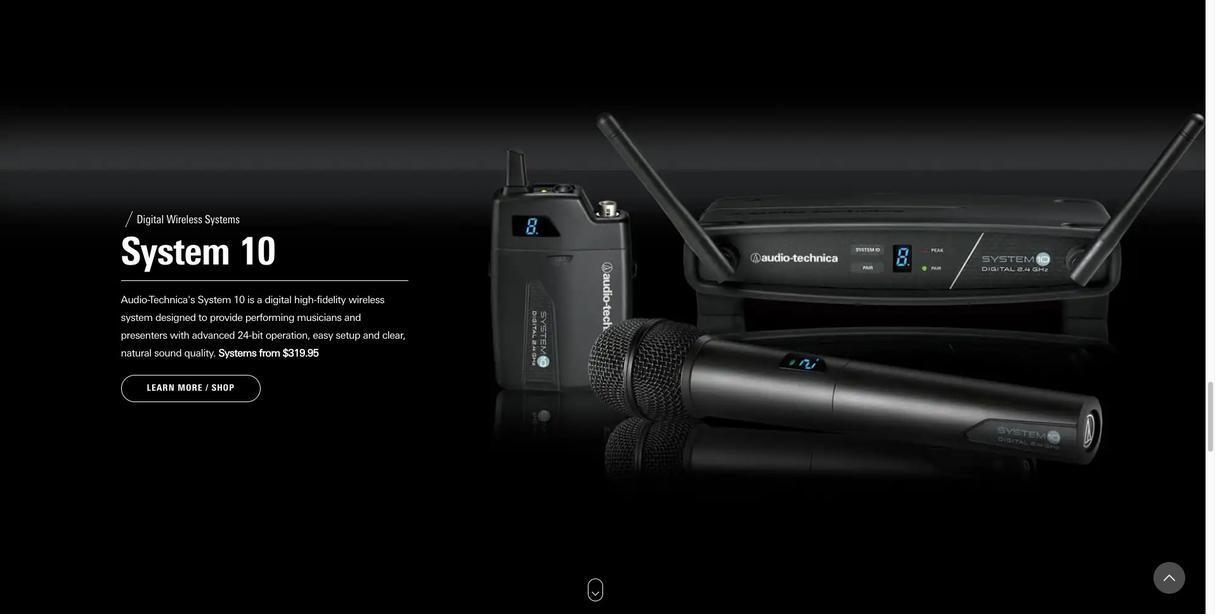 Task type: locate. For each thing, give the bounding box(es) containing it.
shop
[[212, 383, 235, 394]]

system
[[198, 294, 231, 306]]

digital
[[265, 294, 292, 306]]

and
[[344, 312, 361, 324], [363, 330, 380, 342]]

bit
[[252, 330, 263, 342]]

1 horizontal spatial and
[[363, 330, 380, 342]]

clear,
[[382, 330, 406, 342]]

to
[[198, 312, 207, 324]]

learn
[[147, 383, 175, 394]]

more
[[178, 383, 203, 394]]

learn more / shop link
[[121, 375, 261, 402]]

advanced
[[192, 330, 235, 342]]

0 vertical spatial and
[[344, 312, 361, 324]]

and left clear, at the left of page
[[363, 330, 380, 342]]

musicians
[[297, 312, 342, 324]]

0 horizontal spatial and
[[344, 312, 361, 324]]

operation,
[[266, 330, 310, 342]]

audio-
[[121, 294, 150, 306]]

designed
[[155, 312, 196, 324]]

10
[[234, 294, 245, 306]]

arrow up image
[[1164, 572, 1176, 584]]

and up setup
[[344, 312, 361, 324]]

quality.
[[184, 347, 216, 359]]

with
[[170, 330, 189, 342]]

fidelity
[[317, 294, 346, 306]]

/
[[206, 383, 209, 394]]

high-
[[294, 294, 317, 306]]

sound
[[154, 347, 182, 359]]

systems
[[219, 347, 257, 359]]



Task type: describe. For each thing, give the bounding box(es) containing it.
performing
[[245, 312, 294, 324]]

learn more / shop button
[[121, 375, 261, 402]]

easy
[[313, 330, 333, 342]]

audio-technica's system 10 is a digital high-fidelity wireless system designed to provide performing musicians and presenters with advanced 24-bit operation, easy setup and clear, natural sound quality.
[[121, 294, 406, 359]]

learn more / shop
[[147, 383, 235, 394]]

technica's
[[150, 294, 195, 306]]

systems from $319.95
[[219, 347, 319, 359]]

is
[[247, 294, 254, 306]]

from
[[259, 347, 280, 359]]

provide
[[210, 312, 243, 324]]

24-
[[238, 330, 252, 342]]

wireless
[[349, 294, 385, 306]]

a
[[257, 294, 262, 306]]

system
[[121, 312, 153, 324]]

natural
[[121, 347, 152, 359]]

1 vertical spatial and
[[363, 330, 380, 342]]

setup
[[336, 330, 360, 342]]

presenters
[[121, 330, 167, 342]]

$319.95
[[283, 347, 319, 359]]



Task type: vqa. For each thing, say whether or not it's contained in the screenshot.
the Learn
yes



